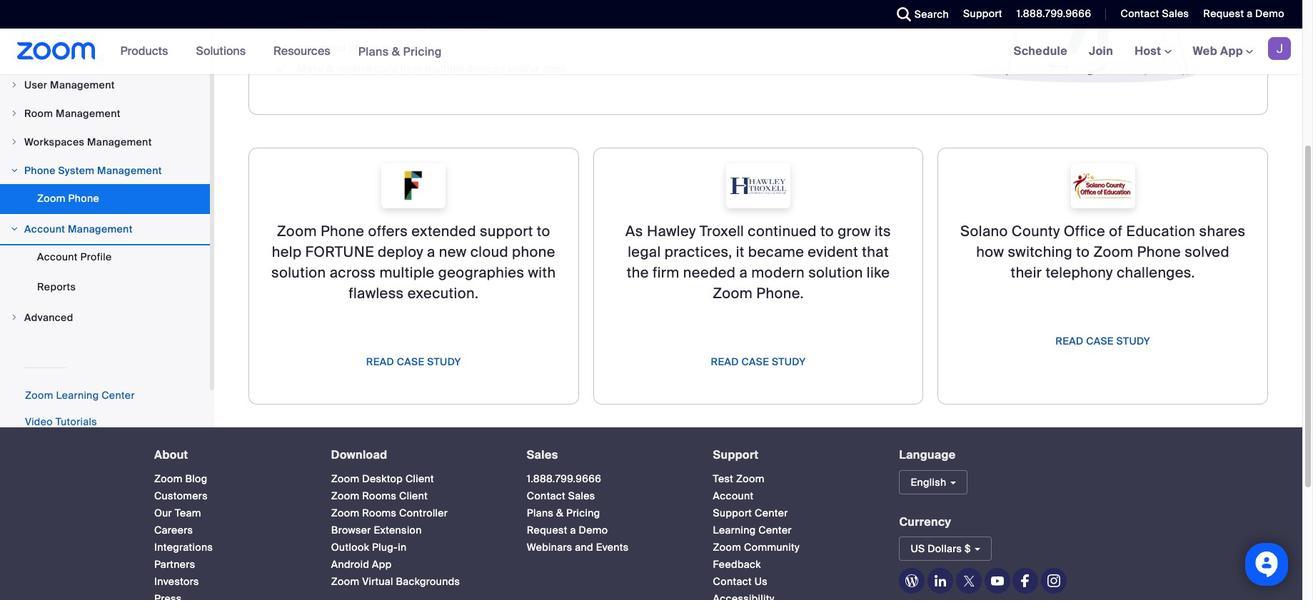 Task type: locate. For each thing, give the bounding box(es) containing it.
county
[[1012, 222, 1061, 241]]

0 vertical spatial support
[[964, 7, 1003, 20]]

&
[[392, 44, 400, 59], [327, 62, 334, 75], [557, 507, 564, 520]]

a up webinars and events link
[[570, 524, 576, 537]]

2 horizontal spatial sales
[[1163, 7, 1190, 20]]

phone inside the zoom phone offers extended support to help fortune deploy a new cloud phone solution across multiple geographies with flawless execution.
[[321, 222, 365, 241]]

plans inside 1.888.799.9666 contact sales plans & pricing request a demo webinars and events
[[527, 507, 554, 520]]

app right the web
[[1221, 44, 1244, 59]]

support up the test zoom link
[[713, 448, 759, 463]]

& down 1.888.799.9666 link
[[557, 507, 564, 520]]

1.888.799.9666 inside 1.888.799.9666 contact sales plans & pricing request a demo webinars and events
[[527, 473, 602, 486]]

phone
[[24, 164, 56, 177], [68, 192, 99, 205], [321, 222, 365, 241], [1138, 243, 1182, 261]]

2 solution from the left
[[809, 264, 864, 282]]

support down account link at the right bottom
[[713, 507, 753, 520]]

account profile
[[37, 251, 112, 264]]

sales down 1.888.799.9666 link
[[569, 490, 596, 503]]

to inside as hawley troxell continued to grow its legal practices, it became evident that the firm needed a modern solution like zoom phone.
[[821, 222, 835, 241]]

host
[[1135, 44, 1165, 59]]

1 vertical spatial multiple
[[380, 264, 435, 282]]

0 vertical spatial app
[[1221, 44, 1244, 59]]

read case study for challenges.
[[1056, 335, 1151, 348]]

0 horizontal spatial plans
[[358, 44, 389, 59]]

multiple right from
[[426, 62, 465, 75]]

us
[[755, 576, 768, 588]]

team
[[175, 507, 201, 520]]

0 vertical spatial advanced
[[298, 41, 346, 54]]

account management
[[24, 223, 133, 236]]

a
[[1248, 7, 1253, 20], [427, 243, 436, 261], [740, 264, 748, 282], [570, 524, 576, 537]]

account
[[24, 223, 65, 236], [37, 251, 78, 264], [713, 490, 754, 503]]

advanced down unlimited
[[298, 41, 346, 54]]

1 horizontal spatial solution
[[809, 264, 864, 282]]

support right search on the right of page
[[964, 7, 1003, 20]]

& for make
[[327, 62, 334, 75]]

support
[[964, 7, 1003, 20], [713, 448, 759, 463], [713, 507, 753, 520]]

study
[[1117, 335, 1151, 348], [427, 356, 461, 369], [772, 356, 806, 369]]

0 horizontal spatial advanced
[[24, 312, 73, 324]]

multiple down deploy
[[380, 264, 435, 282]]

0 horizontal spatial pricing
[[403, 44, 442, 59]]

and
[[430, 21, 448, 34], [575, 541, 594, 554]]

0 horizontal spatial read case study
[[366, 356, 461, 369]]

right image for user management
[[10, 81, 19, 89]]

education
[[1127, 222, 1196, 241]]

zoom inside admin menu menu
[[37, 192, 66, 205]]

management up the room management
[[50, 79, 115, 91]]

read case study button for across
[[366, 351, 461, 374]]

1.888.799.9666 for 1.888.799.9666
[[1017, 7, 1092, 20]]

3 right image from the top
[[10, 225, 19, 234]]

2 horizontal spatial &
[[557, 507, 564, 520]]

1 vertical spatial &
[[327, 62, 334, 75]]

desktop
[[362, 473, 403, 486]]

make
[[298, 62, 324, 75]]

2 horizontal spatial to
[[1077, 243, 1090, 261]]

1 horizontal spatial us
[[911, 543, 926, 556]]

2 vertical spatial center
[[759, 524, 792, 537]]

1 horizontal spatial and
[[575, 541, 594, 554]]

demo inside 1.888.799.9666 contact sales plans & pricing request a demo webinars and events
[[579, 524, 608, 537]]

1 solution from the left
[[272, 264, 326, 282]]

phone up with
[[512, 243, 556, 261]]

across
[[330, 264, 376, 282]]

read
[[1056, 335, 1084, 348], [366, 356, 394, 369], [711, 356, 739, 369]]

1 vertical spatial checked image
[[274, 61, 289, 76]]

1 horizontal spatial advanced
[[298, 41, 346, 54]]

account inside menu item
[[24, 223, 65, 236]]

switching
[[1008, 243, 1073, 261]]

zoom rooms controller link
[[331, 507, 448, 520]]

right image
[[10, 81, 19, 89], [10, 109, 19, 118]]

integrations link
[[154, 541, 213, 554]]

1 vertical spatial learning
[[713, 524, 756, 537]]

management up profile at the top of the page
[[68, 223, 133, 236]]

from
[[400, 62, 423, 75]]

1 horizontal spatial sales
[[569, 490, 596, 503]]

account down the test zoom link
[[713, 490, 754, 503]]

test zoom account support center learning center zoom community feedback contact us
[[713, 473, 800, 588]]

1 horizontal spatial contact
[[713, 576, 752, 588]]

us right within
[[413, 21, 427, 34]]

app down the 'plug-' at the left of page
[[372, 558, 392, 571]]

1 horizontal spatial read case study
[[711, 356, 806, 369]]

zoom phone offers extended support to help fortune deploy a new cloud phone solution across multiple geographies with flawless execution.
[[272, 222, 556, 303]]

2 vertical spatial account
[[713, 490, 754, 503]]

rooms down the desktop
[[362, 490, 397, 503]]

contact inside 1.888.799.9666 contact sales plans & pricing request a demo webinars and events
[[527, 490, 566, 503]]

right image for workspaces
[[10, 138, 19, 146]]

phone down 'education' on the right of page
[[1138, 243, 1182, 261]]

account inside "menu"
[[37, 251, 78, 264]]

advanced for advanced phone features
[[298, 41, 346, 54]]

management up phone system management menu item
[[87, 136, 152, 149]]

2 vertical spatial support
[[713, 507, 753, 520]]

case
[[1087, 335, 1114, 348], [397, 356, 425, 369], [742, 356, 770, 369]]

0 horizontal spatial solution
[[272, 264, 326, 282]]

solution down evident
[[809, 264, 864, 282]]

as hawley troxell continued to grow its legal practices, it became evident that the firm needed a modern solution like zoom phone.
[[626, 222, 892, 303]]

study for new
[[427, 356, 461, 369]]

2 checked image from the top
[[274, 61, 289, 76]]

to
[[537, 222, 551, 241], [821, 222, 835, 241], [1077, 243, 1090, 261]]

0 horizontal spatial request
[[527, 524, 568, 537]]

0 vertical spatial right image
[[10, 81, 19, 89]]

advanced down reports
[[24, 312, 73, 324]]

account down zoom phone
[[24, 223, 65, 236]]

zoom
[[37, 192, 66, 205], [277, 222, 317, 241], [1094, 243, 1134, 261], [713, 284, 753, 303], [25, 389, 53, 402], [154, 473, 183, 486], [331, 473, 360, 486], [737, 473, 765, 486], [331, 490, 360, 503], [331, 507, 360, 520], [713, 541, 742, 554], [331, 576, 360, 588]]

feedback
[[713, 558, 761, 571]]

to inside solano county office of education shares how switching to zoom phone solved their telephony challenges.
[[1077, 243, 1090, 261]]

1 vertical spatial account
[[37, 251, 78, 264]]

resources button
[[274, 29, 337, 74]]

rooms down zoom rooms client "link"
[[362, 507, 397, 520]]

pricing
[[403, 44, 442, 59], [567, 507, 601, 520]]

1 vertical spatial phone
[[512, 243, 556, 261]]

banner containing products
[[0, 29, 1303, 75]]

that
[[862, 243, 889, 261]]

0 vertical spatial pricing
[[403, 44, 442, 59]]

2 horizontal spatial contact
[[1121, 7, 1160, 20]]

contact down 1.888.799.9666 link
[[527, 490, 566, 503]]

1 horizontal spatial study
[[772, 356, 806, 369]]

right image inside account management menu item
[[10, 225, 19, 234]]

right image inside the room management menu item
[[10, 109, 19, 118]]

currency
[[900, 515, 952, 530]]

right image inside the workspaces management menu item
[[10, 138, 19, 146]]

checked image down checked image
[[274, 61, 289, 76]]

new
[[439, 243, 467, 261]]

zoom inside zoom blog customers our team careers integrations partners investors
[[154, 473, 183, 486]]

flawless
[[349, 284, 404, 303]]

right image
[[10, 138, 19, 146], [10, 166, 19, 175], [10, 225, 19, 234], [10, 314, 19, 322]]

2 horizontal spatial read
[[1056, 335, 1084, 348]]

0 horizontal spatial and
[[430, 21, 448, 34]]

and inside 1.888.799.9666 contact sales plans & pricing request a demo webinars and events
[[575, 541, 594, 554]]

search button
[[886, 0, 953, 29]]

0 horizontal spatial read case study button
[[366, 351, 461, 374]]

0 horizontal spatial to
[[537, 222, 551, 241]]

1 vertical spatial client
[[399, 490, 428, 503]]

user management
[[24, 79, 115, 91]]

zoom desktop client link
[[331, 473, 434, 486]]

0 vertical spatial account
[[24, 223, 65, 236]]

zoom phone
[[37, 192, 99, 205]]

0 horizontal spatial case
[[397, 356, 425, 369]]

contact down the feedback
[[713, 576, 752, 588]]

make & receive calls from multiple devices and/or apps
[[298, 62, 567, 75]]

management for workspaces management
[[87, 136, 152, 149]]

and left canada
[[430, 21, 448, 34]]

1 right image from the top
[[10, 81, 19, 89]]

multiple inside the zoom phone offers extended support to help fortune deploy a new cloud phone solution across multiple geographies with flawless execution.
[[380, 264, 435, 282]]

phone down workspaces at the left of the page
[[24, 164, 56, 177]]

app
[[1221, 44, 1244, 59], [372, 558, 392, 571]]

video
[[25, 416, 53, 429]]

a left new
[[427, 243, 436, 261]]

right image left room
[[10, 109, 19, 118]]

& inside product information navigation
[[392, 44, 400, 59]]

plans up calls
[[358, 44, 389, 59]]

read case study
[[1056, 335, 1151, 348], [366, 356, 461, 369], [711, 356, 806, 369]]

sales up host dropdown button
[[1163, 7, 1190, 20]]

learning down support center link
[[713, 524, 756, 537]]

management for room management
[[56, 107, 121, 120]]

phone up fortune
[[321, 222, 365, 241]]

2 right image from the top
[[10, 109, 19, 118]]

1.888.799.9666 up schedule
[[1017, 7, 1092, 20]]

a down it at the top
[[740, 264, 748, 282]]

0 vertical spatial 1.888.799.9666
[[1017, 7, 1092, 20]]

& inside 1.888.799.9666 contact sales plans & pricing request a demo webinars and events
[[557, 507, 564, 520]]

0 horizontal spatial us
[[413, 21, 427, 34]]

0 vertical spatial rooms
[[362, 490, 397, 503]]

us inside popup button
[[911, 543, 926, 556]]

to right support
[[537, 222, 551, 241]]

1 horizontal spatial read case study button
[[711, 351, 806, 374]]

1.888.799.9666 down sales link
[[527, 473, 602, 486]]

0 vertical spatial &
[[392, 44, 400, 59]]

0 vertical spatial plans
[[358, 44, 389, 59]]

1 horizontal spatial plans
[[527, 507, 554, 520]]

workspaces
[[24, 136, 85, 149]]

features
[[382, 41, 422, 54]]

2 vertical spatial &
[[557, 507, 564, 520]]

1 checked image from the top
[[274, 20, 289, 35]]

2 horizontal spatial case
[[1087, 335, 1114, 348]]

firm
[[653, 264, 680, 282]]

1 vertical spatial advanced
[[24, 312, 73, 324]]

read case study button
[[1056, 330, 1151, 353], [366, 351, 461, 374], [711, 351, 806, 374]]

2 horizontal spatial read case study button
[[1056, 330, 1151, 353]]

0 horizontal spatial phone
[[349, 41, 380, 54]]

and/or
[[508, 62, 540, 75]]

it
[[736, 243, 745, 261]]

1 horizontal spatial case
[[742, 356, 770, 369]]

to down office at the top of the page
[[1077, 243, 1090, 261]]

demo up profile picture
[[1256, 7, 1285, 20]]

learning inside test zoom account support center learning center zoom community feedback contact us
[[713, 524, 756, 537]]

solutions
[[196, 44, 246, 59]]

0 vertical spatial contact
[[1121, 7, 1160, 20]]

1 vertical spatial demo
[[579, 524, 608, 537]]

0 horizontal spatial contact
[[527, 490, 566, 503]]

reports link
[[0, 273, 210, 302]]

profile picture image
[[1269, 37, 1292, 60]]

2 vertical spatial contact
[[713, 576, 752, 588]]

1 vertical spatial right image
[[10, 109, 19, 118]]

& up calls
[[392, 44, 400, 59]]

solution inside as hawley troxell continued to grow its legal practices, it became evident that the firm needed a modern solution like zoom phone.
[[809, 264, 864, 282]]

receive
[[337, 62, 372, 75]]

host button
[[1135, 44, 1172, 59]]

1 vertical spatial us
[[911, 543, 926, 556]]

zoom inside as hawley troxell continued to grow its legal practices, it became evident that the firm needed a modern solution like zoom phone.
[[713, 284, 753, 303]]

account management menu item
[[0, 216, 210, 243]]

pricing up make & receive calls from multiple devices and/or apps
[[403, 44, 442, 59]]

advanced inside "menu item"
[[24, 312, 73, 324]]

1.888.799.9666 button
[[1007, 0, 1096, 29], [1017, 7, 1092, 20]]

pricing up webinars and events link
[[567, 507, 601, 520]]

fortune
[[306, 243, 374, 261]]

right image for room management
[[10, 109, 19, 118]]

2 right image from the top
[[10, 166, 19, 175]]

management
[[50, 79, 115, 91], [56, 107, 121, 120], [87, 136, 152, 149], [97, 164, 162, 177], [68, 223, 133, 236]]

request up webinars
[[527, 524, 568, 537]]

center
[[102, 389, 135, 402], [755, 507, 789, 520], [759, 524, 792, 537]]

learning up tutorials
[[56, 389, 99, 402]]

1 vertical spatial contact
[[527, 490, 566, 503]]

1 horizontal spatial request
[[1204, 7, 1245, 20]]

needed
[[684, 264, 736, 282]]

0 horizontal spatial read
[[366, 356, 394, 369]]

& right "make"
[[327, 62, 334, 75]]

1 horizontal spatial 1.888.799.9666
[[1017, 7, 1092, 20]]

account for account management
[[24, 223, 65, 236]]

0 vertical spatial learning
[[56, 389, 99, 402]]

checked image up checked image
[[274, 20, 289, 35]]

right image inside phone system management menu item
[[10, 166, 19, 175]]

user management menu item
[[0, 71, 210, 99]]

request up web app dropdown button
[[1204, 7, 1245, 20]]

read case study button for challenges.
[[1056, 330, 1151, 353]]

the
[[627, 264, 649, 282]]

workspaces management menu item
[[0, 129, 210, 156]]

right image left user
[[10, 81, 19, 89]]

plans up webinars
[[527, 507, 554, 520]]

account up reports
[[37, 251, 78, 264]]

a inside 1.888.799.9666 contact sales plans & pricing request a demo webinars and events
[[570, 524, 576, 537]]

us left dollars
[[911, 543, 926, 556]]

0 vertical spatial checked image
[[274, 20, 289, 35]]

1 horizontal spatial &
[[392, 44, 400, 59]]

account for account profile
[[37, 251, 78, 264]]

1 vertical spatial request
[[527, 524, 568, 537]]

0 vertical spatial and
[[430, 21, 448, 34]]

hawley
[[647, 222, 696, 241]]

phone
[[349, 41, 380, 54], [512, 243, 556, 261]]

0 horizontal spatial demo
[[579, 524, 608, 537]]

outlook plug-in link
[[331, 541, 407, 554]]

products button
[[120, 29, 175, 74]]

1.888.799.9666 contact sales plans & pricing request a demo webinars and events
[[527, 473, 629, 554]]

right image inside user management menu item
[[10, 81, 19, 89]]

tutorials
[[56, 416, 97, 429]]

contact up host
[[1121, 7, 1160, 20]]

our
[[154, 507, 172, 520]]

1 horizontal spatial to
[[821, 222, 835, 241]]

phone.
[[757, 284, 804, 303]]

and left events
[[575, 541, 594, 554]]

schedule link
[[1004, 29, 1079, 74]]

2 rooms from the top
[[362, 507, 397, 520]]

outlook
[[331, 541, 370, 554]]

phone down calling
[[349, 41, 380, 54]]

1 vertical spatial 1.888.799.9666
[[527, 473, 602, 486]]

2 vertical spatial sales
[[569, 490, 596, 503]]

0 horizontal spatial app
[[372, 558, 392, 571]]

1 vertical spatial app
[[372, 558, 392, 571]]

became
[[749, 243, 805, 261]]

0 vertical spatial sales
[[1163, 7, 1190, 20]]

0 vertical spatial request
[[1204, 7, 1245, 20]]

to up evident
[[821, 222, 835, 241]]

checked image
[[274, 20, 289, 35], [274, 61, 289, 76]]

case for across
[[397, 356, 425, 369]]

2 horizontal spatial study
[[1117, 335, 1151, 348]]

4 right image from the top
[[10, 314, 19, 322]]

0 horizontal spatial study
[[427, 356, 461, 369]]

0 vertical spatial center
[[102, 389, 135, 402]]

1 vertical spatial sales
[[527, 448, 559, 463]]

checked image for unlimited
[[274, 20, 289, 35]]

1 horizontal spatial phone
[[512, 243, 556, 261]]

room
[[24, 107, 53, 120]]

2 horizontal spatial read case study
[[1056, 335, 1151, 348]]

sales up 1.888.799.9666 link
[[527, 448, 559, 463]]

0 horizontal spatial 1.888.799.9666
[[527, 473, 602, 486]]

0 horizontal spatial &
[[327, 62, 334, 75]]

1 horizontal spatial app
[[1221, 44, 1244, 59]]

1 horizontal spatial pricing
[[567, 507, 601, 520]]

solution down help
[[272, 264, 326, 282]]

read for firm
[[711, 356, 739, 369]]

zoom inside the zoom phone offers extended support to help fortune deploy a new cloud phone solution across multiple geographies with flawless execution.
[[277, 222, 317, 241]]

contact sales link
[[1111, 0, 1193, 29], [1121, 7, 1190, 20], [527, 490, 596, 503]]

1 vertical spatial rooms
[[362, 507, 397, 520]]

1 horizontal spatial learning
[[713, 524, 756, 537]]

how
[[977, 243, 1005, 261]]

0 vertical spatial demo
[[1256, 7, 1285, 20]]

right image for account
[[10, 225, 19, 234]]

legal
[[628, 243, 661, 261]]

1 right image from the top
[[10, 138, 19, 146]]

read for challenges.
[[1056, 335, 1084, 348]]

1 horizontal spatial read
[[711, 356, 739, 369]]

1 vertical spatial pricing
[[567, 507, 601, 520]]

events
[[596, 541, 629, 554]]

0 vertical spatial phone
[[349, 41, 380, 54]]

phone inside menu item
[[24, 164, 56, 177]]

0 vertical spatial multiple
[[426, 62, 465, 75]]

within
[[382, 21, 410, 34]]

banner
[[0, 29, 1303, 75]]

read for across
[[366, 356, 394, 369]]

plans & pricing link
[[358, 44, 442, 59], [358, 44, 442, 59], [527, 507, 601, 520]]

1 vertical spatial plans
[[527, 507, 554, 520]]

1 rooms from the top
[[362, 490, 397, 503]]

1 vertical spatial and
[[575, 541, 594, 554]]

management up workspaces management
[[56, 107, 121, 120]]

demo up webinars and events link
[[579, 524, 608, 537]]

0 vertical spatial client
[[406, 473, 434, 486]]



Task type: describe. For each thing, give the bounding box(es) containing it.
case for challenges.
[[1087, 335, 1114, 348]]

a inside the zoom phone offers extended support to help fortune deploy a new cloud phone solution across multiple geographies with flawless execution.
[[427, 243, 436, 261]]

practices,
[[665, 243, 733, 261]]

request inside 1.888.799.9666 contact sales plans & pricing request a demo webinars and events
[[527, 524, 568, 537]]

products
[[120, 44, 168, 59]]

pricing inside 1.888.799.9666 contact sales plans & pricing request a demo webinars and events
[[567, 507, 601, 520]]

solution inside the zoom phone offers extended support to help fortune deploy a new cloud phone solution across multiple geographies with flawless execution.
[[272, 264, 326, 282]]

0 vertical spatial us
[[413, 21, 427, 34]]

product information navigation
[[110, 29, 453, 75]]

like
[[867, 264, 890, 282]]

checked image
[[274, 41, 289, 56]]

zoom learning center
[[25, 389, 135, 402]]

careers
[[154, 524, 193, 537]]

contact us link
[[713, 576, 768, 588]]

join
[[1090, 44, 1114, 59]]

zoom desktop client zoom rooms client zoom rooms controller browser extension outlook plug-in android app zoom virtual backgrounds
[[331, 473, 460, 588]]

read case study button for firm
[[711, 351, 806, 374]]

dollars
[[928, 543, 963, 556]]

contact sales
[[1121, 7, 1190, 20]]

phone inside solano county office of education shares how switching to zoom phone solved their telephony challenges.
[[1138, 243, 1182, 261]]

management for user management
[[50, 79, 115, 91]]

shares
[[1200, 222, 1246, 241]]

cloud
[[471, 243, 509, 261]]

account profile link
[[0, 243, 210, 271]]

read case study for across
[[366, 356, 461, 369]]

study for phone
[[1117, 335, 1151, 348]]

us dollars $ button
[[900, 537, 993, 562]]

app inside zoom desktop client zoom rooms client zoom rooms controller browser extension outlook plug-in android app zoom virtual backgrounds
[[372, 558, 392, 571]]

read case study for firm
[[711, 356, 806, 369]]

search
[[915, 8, 950, 21]]

workspaces management
[[24, 136, 152, 149]]

solved
[[1185, 243, 1230, 261]]

$
[[965, 543, 971, 556]]

plug-
[[372, 541, 398, 554]]

phone system management menu item
[[0, 157, 210, 184]]

1 vertical spatial support
[[713, 448, 759, 463]]

advanced for advanced
[[24, 312, 73, 324]]

0 horizontal spatial sales
[[527, 448, 559, 463]]

support center link
[[713, 507, 789, 520]]

android
[[331, 558, 370, 571]]

android app link
[[331, 558, 392, 571]]

execution.
[[408, 284, 479, 303]]

of
[[1110, 222, 1123, 241]]

account link
[[713, 490, 754, 503]]

management up zoom phone link
[[97, 164, 162, 177]]

app inside meetings navigation
[[1221, 44, 1244, 59]]

as
[[626, 222, 644, 241]]

checked image for make
[[274, 61, 289, 76]]

canada
[[451, 21, 489, 34]]

us dollars $
[[911, 543, 971, 556]]

blog
[[185, 473, 208, 486]]

contact inside test zoom account support center learning center zoom community feedback contact us
[[713, 576, 752, 588]]

solano
[[961, 222, 1009, 241]]

our team link
[[154, 507, 201, 520]]

sales inside 1.888.799.9666 contact sales plans & pricing request a demo webinars and events
[[569, 490, 596, 503]]

devices
[[468, 62, 505, 75]]

& for plans
[[392, 44, 400, 59]]

office
[[1064, 222, 1106, 241]]

zoom community link
[[713, 541, 800, 554]]

investors link
[[154, 576, 199, 588]]

with
[[528, 264, 556, 282]]

phone inside the zoom phone offers extended support to help fortune deploy a new cloud phone solution across multiple geographies with flawless execution.
[[512, 243, 556, 261]]

webinars
[[527, 541, 573, 554]]

backgrounds
[[396, 576, 460, 588]]

1.888.799.9666 link
[[527, 473, 602, 486]]

evident
[[808, 243, 859, 261]]

user
[[24, 79, 47, 91]]

zoom inside solano county office of education shares how switching to zoom phone solved their telephony challenges.
[[1094, 243, 1134, 261]]

web app button
[[1194, 44, 1254, 59]]

resources
[[274, 44, 331, 59]]

video tutorials
[[25, 416, 97, 429]]

extension
[[374, 524, 422, 537]]

deploy
[[378, 243, 424, 261]]

challenges.
[[1117, 264, 1196, 282]]

admin
[[9, 17, 38, 29]]

partners link
[[154, 558, 195, 571]]

in
[[398, 541, 407, 554]]

web app
[[1194, 44, 1244, 59]]

english
[[911, 476, 947, 489]]

1 vertical spatial center
[[755, 507, 789, 520]]

request a demo
[[1204, 7, 1285, 20]]

plans inside product information navigation
[[358, 44, 389, 59]]

account inside test zoom account support center learning center zoom community feedback contact us
[[713, 490, 754, 503]]

1 horizontal spatial demo
[[1256, 7, 1285, 20]]

case for firm
[[742, 356, 770, 369]]

a up web app dropdown button
[[1248, 7, 1253, 20]]

room management menu item
[[0, 100, 210, 127]]

schedule
[[1014, 44, 1068, 59]]

sales link
[[527, 448, 559, 463]]

its
[[875, 222, 892, 241]]

phone down system
[[68, 192, 99, 205]]

partners
[[154, 558, 195, 571]]

advanced menu item
[[0, 304, 210, 332]]

meetings navigation
[[1004, 29, 1303, 75]]

learning center link
[[713, 524, 792, 537]]

solano county office of education shares how switching to zoom phone solved their telephony challenges.
[[961, 222, 1246, 282]]

pricing inside product information navigation
[[403, 44, 442, 59]]

phone system management
[[24, 164, 162, 177]]

continued
[[748, 222, 817, 241]]

english button
[[900, 471, 968, 495]]

webinars and events link
[[527, 541, 629, 554]]

join link
[[1079, 29, 1125, 74]]

support inside test zoom account support center learning center zoom community feedback contact us
[[713, 507, 753, 520]]

zoom blog link
[[154, 473, 208, 486]]

admin menu menu
[[0, 43, 210, 333]]

to inside the zoom phone offers extended support to help fortune deploy a new cloud phone solution across multiple geographies with flawless execution.
[[537, 222, 551, 241]]

browser extension link
[[331, 524, 422, 537]]

zoom logo image
[[17, 42, 95, 60]]

test
[[713, 473, 734, 486]]

solutions button
[[196, 29, 252, 74]]

study for became
[[772, 356, 806, 369]]

account management menu
[[0, 243, 210, 303]]

1.888.799.9666 for 1.888.799.9666 contact sales plans & pricing request a demo webinars and events
[[527, 473, 602, 486]]

support
[[480, 222, 533, 241]]

language
[[900, 448, 956, 463]]

right image for phone
[[10, 166, 19, 175]]

room management
[[24, 107, 121, 120]]

a inside as hawley troxell continued to grow its legal practices, it became evident that the firm needed a modern solution like zoom phone.
[[740, 264, 748, 282]]

troxell
[[700, 222, 745, 241]]

management for account management
[[68, 223, 133, 236]]

0 horizontal spatial learning
[[56, 389, 99, 402]]

customers
[[154, 490, 208, 503]]

test zoom link
[[713, 473, 765, 486]]

zoom learning center link
[[25, 389, 135, 402]]

community
[[744, 541, 800, 554]]

about link
[[154, 448, 188, 463]]

download
[[331, 448, 388, 463]]

right image inside the advanced "menu item"
[[10, 314, 19, 322]]

telephony
[[1046, 264, 1114, 282]]



Task type: vqa. For each thing, say whether or not it's contained in the screenshot.
option group
no



